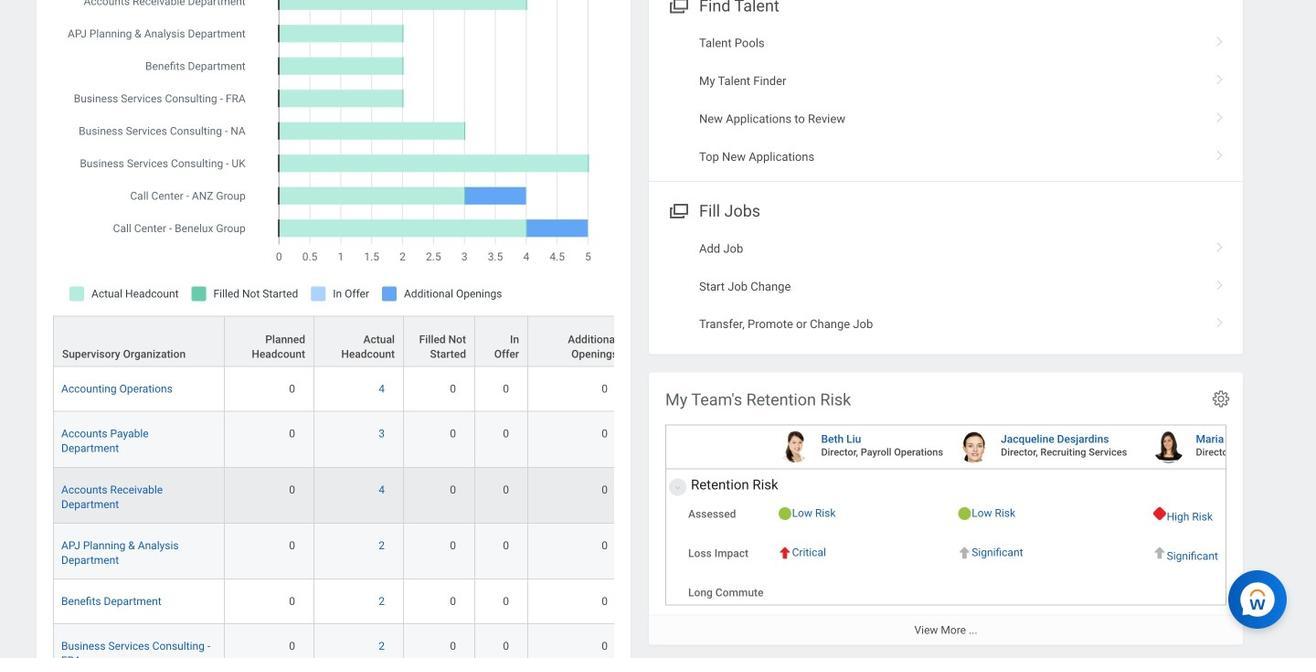 Task type: locate. For each thing, give the bounding box(es) containing it.
4 row from the top
[[53, 468, 627, 524]]

1 row from the top
[[53, 316, 627, 368]]

1 chevron right image from the top
[[1208, 30, 1232, 48]]

1 vertical spatial menu group image
[[665, 198, 690, 222]]

2 vertical spatial chevron right image
[[1208, 311, 1232, 329]]

2 list from the top
[[649, 230, 1243, 343]]

2 menu group image from the top
[[665, 198, 690, 222]]

6 row from the top
[[53, 580, 627, 624]]

column header
[[404, 316, 475, 368], [475, 316, 528, 368]]

2 column header from the left
[[475, 316, 528, 368]]

chevron right image for list corresponding to second the menu group image from the bottom of the page
[[1208, 105, 1232, 124]]

2 row from the top
[[53, 367, 627, 412]]

chevron right image
[[1208, 30, 1232, 48], [1208, 68, 1232, 86], [1208, 235, 1232, 253], [1208, 273, 1232, 291]]

0 vertical spatial list
[[649, 24, 1243, 176]]

chevron right image
[[1208, 105, 1232, 124], [1208, 143, 1232, 162], [1208, 311, 1232, 329]]

3 chevron right image from the top
[[1208, 311, 1232, 329]]

menu group image
[[665, 0, 690, 17], [665, 198, 690, 222]]

1 list from the top
[[649, 24, 1243, 176]]

1 vertical spatial chevron right image
[[1208, 143, 1232, 162]]

list for second the menu group image from the bottom of the page
[[649, 24, 1243, 176]]

0 vertical spatial chevron right image
[[1208, 105, 1232, 124]]

configure my team's retention risk image
[[1211, 389, 1231, 409]]

1 chevron right image from the top
[[1208, 105, 1232, 124]]

list
[[649, 24, 1243, 176], [649, 230, 1243, 343]]

1 vertical spatial list
[[649, 230, 1243, 343]]

5 row from the top
[[53, 524, 627, 580]]

row
[[53, 316, 627, 368], [53, 367, 627, 412], [53, 412, 627, 468], [53, 468, 627, 524], [53, 524, 627, 580], [53, 580, 627, 624], [53, 624, 627, 658]]

chevron right image for list related to first the menu group image from the bottom of the page
[[1208, 311, 1232, 329]]

4 chevron right image from the top
[[1208, 273, 1232, 291]]

3 row from the top
[[53, 412, 627, 468]]

0 vertical spatial menu group image
[[665, 0, 690, 17]]

1 column header from the left
[[404, 316, 475, 368]]



Task type: describe. For each thing, give the bounding box(es) containing it.
collapse image
[[670, 477, 681, 499]]

list for first the menu group image from the bottom of the page
[[649, 230, 1243, 343]]

my team's retention risk element
[[649, 372, 1316, 645]]

2 chevron right image from the top
[[1208, 68, 1232, 86]]

3 chevron right image from the top
[[1208, 235, 1232, 253]]

2 chevron right image from the top
[[1208, 143, 1232, 162]]

1 menu group image from the top
[[665, 0, 690, 17]]

7 row from the top
[[53, 624, 627, 658]]



Task type: vqa. For each thing, say whether or not it's contained in the screenshot.
first 'menu group' ICON from the top
yes



